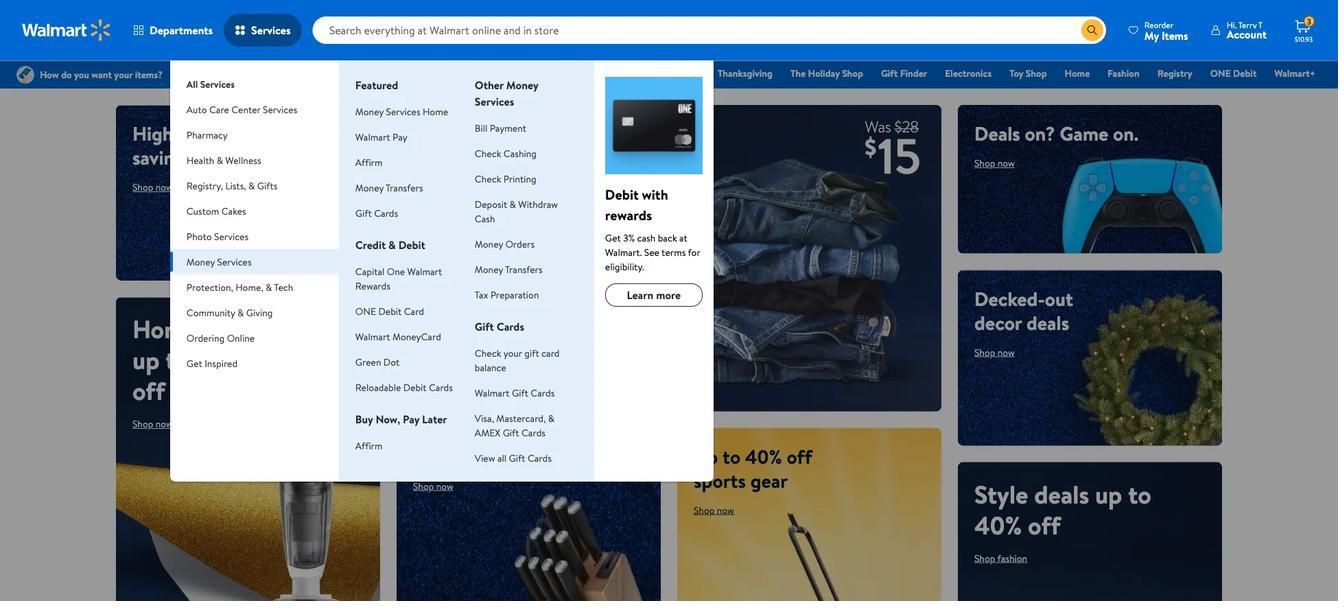 Task type: describe. For each thing, give the bounding box(es) containing it.
my
[[1145, 28, 1159, 43]]

tech
[[178, 120, 215, 147]]

card
[[542, 346, 560, 360]]

credit & debit
[[355, 238, 425, 253]]

walmart image
[[22, 19, 111, 41]]

deals inside black friday deals link
[[574, 67, 597, 80]]

one debit card
[[355, 304, 424, 318]]

home for home deals are served
[[413, 443, 464, 470]]

one for one debit card
[[355, 304, 376, 318]]

walmart moneycard link
[[355, 330, 441, 343]]

check your gift card balance
[[475, 346, 560, 374]]

check for check cashing
[[475, 147, 501, 160]]

deposit
[[475, 197, 507, 211]]

shop for home deals up to 30% off
[[132, 417, 153, 431]]

ordering
[[187, 331, 225, 345]]

gift up credit
[[355, 206, 372, 220]]

green
[[355, 355, 381, 369]]

ordering online button
[[170, 325, 339, 351]]

bill payment link
[[475, 121, 526, 135]]

money inside other money services
[[506, 78, 539, 93]]

black friday deals
[[521, 67, 597, 80]]

& inside dropdown button
[[217, 153, 223, 167]]

protection, home, & tech
[[187, 280, 293, 294]]

save
[[413, 299, 501, 360]]

protection,
[[187, 280, 233, 294]]

style deals up to 40% off
[[975, 477, 1152, 542]]

money up gift cards link
[[355, 181, 384, 194]]

0 horizontal spatial gift cards
[[355, 206, 398, 220]]

account
[[1227, 27, 1267, 42]]

30%
[[195, 343, 240, 377]]

money orders link
[[475, 237, 535, 251]]

bill
[[475, 121, 488, 135]]

home for home deals up to 30% off
[[132, 312, 197, 346]]

debit for one debit
[[1234, 67, 1257, 80]]

one for one debit
[[1211, 67, 1231, 80]]

buy
[[355, 412, 373, 427]]

gift inside "visa, mastercard, & amex gift cards"
[[503, 426, 519, 439]]

services up the walmart pay
[[386, 105, 421, 118]]

debit up "one"
[[399, 238, 425, 253]]

money transfers for the right money transfers link
[[475, 263, 543, 276]]

fashion link
[[1102, 66, 1146, 81]]

finder
[[900, 67, 928, 80]]

high
[[132, 120, 173, 147]]

& right credit
[[389, 238, 396, 253]]

shop now link for high tech gifts, huge savings
[[132, 181, 173, 194]]

protection, home, & tech button
[[170, 275, 339, 300]]

money orders
[[475, 237, 535, 251]]

capital one walmart rewards
[[355, 265, 442, 292]]

gift inside gift finder link
[[881, 67, 898, 80]]

money services button
[[170, 249, 339, 275]]

pharmacy button
[[170, 122, 339, 148]]

gift down the tax
[[475, 319, 494, 334]]

0 vertical spatial transfers
[[386, 181, 423, 194]]

1 affirm link from the top
[[355, 155, 383, 169]]

shop for deals on? game on.
[[975, 157, 996, 170]]

black friday deals link
[[515, 66, 603, 81]]

are
[[516, 443, 542, 470]]

walmart for walmart moneycard
[[355, 330, 390, 343]]

terms
[[662, 245, 686, 259]]

walmart pay link
[[355, 130, 407, 143]]

off for home deals up to 30% off
[[132, 374, 165, 408]]

home link
[[1059, 66, 1096, 81]]

terry
[[1239, 19, 1257, 31]]

view all gift cards
[[475, 451, 552, 465]]

home deals up to 30% off
[[132, 312, 258, 408]]

registry
[[1158, 67, 1193, 80]]

now,
[[376, 412, 400, 427]]

the holiday shop link
[[785, 66, 870, 81]]

departments button
[[122, 14, 224, 47]]

wellness
[[225, 153, 261, 167]]

services inside 'link'
[[200, 77, 235, 91]]

to for home
[[166, 343, 189, 377]]

off inside up to 40% off sports gear
[[787, 443, 813, 470]]

buy now, pay later
[[355, 412, 447, 427]]

one debit link
[[1204, 66, 1263, 81]]

preparation
[[491, 288, 539, 301]]

gear
[[751, 467, 788, 494]]

2 affirm link from the top
[[355, 439, 383, 452]]

green dot
[[355, 355, 400, 369]]

grocery & essentials link
[[609, 66, 706, 81]]

up
[[694, 443, 718, 470]]

walmart inside capital one walmart rewards
[[407, 265, 442, 278]]

Search search field
[[313, 16, 1106, 44]]

to inside up to 40% off sports gear
[[723, 443, 741, 470]]

capital
[[355, 265, 385, 278]]

shop now for save big!
[[424, 377, 465, 391]]

style
[[975, 477, 1029, 511]]

savings
[[132, 144, 193, 171]]

learn
[[627, 288, 654, 303]]

online
[[227, 331, 255, 345]]

moneycard
[[393, 330, 441, 343]]

cash
[[637, 231, 656, 244]]

walmart moneycard
[[355, 330, 441, 343]]

get inside the debit with rewards get 3% cash back at walmart. see terms for eligibility.
[[605, 231, 621, 244]]

deals for style deals up to 40% off
[[1035, 477, 1090, 511]]

game
[[1060, 120, 1109, 147]]

sports
[[694, 467, 746, 494]]

shop for decked-out decor deals
[[975, 346, 996, 359]]

to for style
[[1129, 477, 1152, 511]]

& left gifts
[[249, 179, 255, 192]]

up for home deals up to 30% off
[[132, 343, 160, 377]]

tax preparation
[[475, 288, 539, 301]]

up for style deals up to 40% off
[[1095, 477, 1123, 511]]

for
[[688, 245, 701, 259]]

all
[[187, 77, 198, 91]]

walmart+
[[1275, 67, 1316, 80]]

auto
[[187, 103, 207, 116]]

deals for home deals up to 30% off
[[203, 312, 258, 346]]

grocery & essentials
[[615, 67, 700, 80]]

shop for high tech gifts, huge savings
[[132, 181, 153, 194]]

now for deals on? game on.
[[998, 157, 1015, 170]]

one
[[387, 265, 405, 278]]

your
[[504, 346, 522, 360]]

later
[[422, 412, 447, 427]]

shop now link for home deals are served
[[413, 480, 454, 493]]

gift right all
[[509, 451, 525, 465]]

bill payment
[[475, 121, 526, 135]]

registry, lists, & gifts
[[187, 179, 278, 192]]

money services image
[[605, 77, 703, 174]]

& left giving
[[238, 306, 244, 319]]

debit for reloadable debit cards
[[403, 381, 427, 394]]

money down cash
[[475, 237, 503, 251]]

t
[[1259, 19, 1263, 31]]

community & giving button
[[170, 300, 339, 325]]

gifts
[[257, 179, 278, 192]]

1 vertical spatial gift cards
[[475, 319, 524, 334]]

green dot link
[[355, 355, 400, 369]]

home,
[[236, 280, 263, 294]]

decked-out decor deals
[[975, 285, 1074, 336]]

deposit & withdraw cash
[[475, 197, 558, 225]]

shop now for up to 40% off sports gear
[[694, 504, 734, 517]]

photo services button
[[170, 224, 339, 249]]

departments
[[150, 23, 213, 38]]

out
[[1045, 285, 1074, 312]]

photo services
[[187, 230, 249, 243]]

back
[[658, 231, 677, 244]]

Walmart Site-Wide search field
[[313, 16, 1106, 44]]

40% inside style deals up to 40% off
[[975, 508, 1022, 542]]

1 vertical spatial deals
[[975, 120, 1021, 147]]



Task type: vqa. For each thing, say whether or not it's contained in the screenshot.
Walmart for Walmart Gift Cards
yes



Task type: locate. For each thing, give the bounding box(es) containing it.
0 vertical spatial money transfers
[[355, 181, 423, 194]]

registry, lists, & gifts button
[[170, 173, 339, 198]]

cards inside "visa, mastercard, & amex gift cards"
[[522, 426, 546, 439]]

money up the tax
[[475, 263, 503, 276]]

2 check from the top
[[475, 172, 501, 185]]

0 vertical spatial pay
[[393, 130, 407, 143]]

money services home link
[[355, 105, 448, 118]]

0 horizontal spatial one
[[355, 304, 376, 318]]

visa, mastercard, & amex gift cards link
[[475, 412, 555, 439]]

tax preparation link
[[475, 288, 539, 301]]

inspired
[[205, 357, 238, 370]]

gift left finder
[[881, 67, 898, 80]]

shop now for high tech gifts, huge savings
[[132, 181, 173, 194]]

custom cakes
[[187, 204, 246, 218]]

deals for home deals are served
[[468, 443, 511, 470]]

decor
[[975, 309, 1022, 336]]

deals inside decked-out decor deals
[[1027, 309, 1070, 336]]

deals left on?
[[975, 120, 1021, 147]]

balance
[[475, 361, 506, 374]]

now for save big!
[[448, 377, 465, 391]]

0 horizontal spatial deals
[[574, 67, 597, 80]]

printing
[[504, 172, 537, 185]]

1 vertical spatial affirm link
[[355, 439, 383, 452]]

debit left card
[[379, 304, 402, 318]]

1 check from the top
[[475, 147, 501, 160]]

shop now for decked-out decor deals
[[975, 346, 1015, 359]]

money inside money services dropdown button
[[187, 255, 215, 268]]

& right deposit
[[510, 197, 516, 211]]

2 vertical spatial check
[[475, 346, 501, 360]]

deals inside home deals up to 30% off
[[203, 312, 258, 346]]

walmart gift cards
[[475, 386, 555, 400]]

custom
[[187, 204, 219, 218]]

shop for home deals are served
[[413, 480, 434, 493]]

dot
[[384, 355, 400, 369]]

1 horizontal spatial up
[[1095, 477, 1123, 511]]

custom cakes button
[[170, 198, 339, 224]]

shop now for deals on? game on.
[[975, 157, 1015, 170]]

affirm link down the walmart pay
[[355, 155, 383, 169]]

money transfers link up gift cards link
[[355, 181, 423, 194]]

mastercard,
[[497, 412, 546, 425]]

shop now
[[975, 157, 1015, 170], [132, 181, 173, 194], [975, 346, 1015, 359], [424, 377, 465, 391], [132, 417, 173, 431], [413, 480, 454, 493], [694, 504, 734, 517]]

check printing link
[[475, 172, 537, 185]]

now
[[998, 157, 1015, 170], [156, 181, 173, 194], [998, 346, 1015, 359], [448, 377, 465, 391], [156, 417, 173, 431], [436, 480, 454, 493], [717, 504, 734, 517]]

deals inside style deals up to 40% off
[[1035, 477, 1090, 511]]

ordering online
[[187, 331, 255, 345]]

gift cards up credit
[[355, 206, 398, 220]]

0 vertical spatial get
[[605, 231, 621, 244]]

health
[[187, 153, 214, 167]]

big!
[[511, 299, 582, 360]]

0 vertical spatial affirm
[[355, 155, 383, 169]]

one
[[1211, 67, 1231, 80], [355, 304, 376, 318]]

1 vertical spatial money transfers link
[[475, 263, 543, 276]]

debit for one debit card
[[379, 304, 402, 318]]

deposit & withdraw cash link
[[475, 197, 558, 225]]

shop now link for deals on? game on.
[[975, 157, 1015, 170]]

1 horizontal spatial off
[[787, 443, 813, 470]]

0 horizontal spatial up
[[132, 343, 160, 377]]

1 vertical spatial up
[[1095, 477, 1123, 511]]

affirm for 1st affirm link from the top
[[355, 155, 383, 169]]

1 vertical spatial off
[[787, 443, 813, 470]]

40% right "up"
[[745, 443, 782, 470]]

1 affirm from the top
[[355, 155, 383, 169]]

services right all
[[200, 77, 235, 91]]

services down cakes
[[214, 230, 249, 243]]

home
[[1065, 67, 1090, 80], [423, 105, 448, 118], [132, 312, 197, 346], [413, 443, 464, 470]]

transfers up gift cards link
[[386, 181, 423, 194]]

40% up shop fashion
[[975, 508, 1022, 542]]

health & wellness button
[[170, 148, 339, 173]]

transfers down orders
[[505, 263, 543, 276]]

get inspired
[[187, 357, 238, 370]]

money down photo
[[187, 255, 215, 268]]

shop now link for decked-out decor deals
[[975, 346, 1015, 359]]

now for high tech gifts, huge savings
[[156, 181, 173, 194]]

0 horizontal spatial money transfers
[[355, 181, 423, 194]]

1 horizontal spatial gift cards
[[475, 319, 524, 334]]

0 vertical spatial check
[[475, 147, 501, 160]]

0 vertical spatial deals
[[574, 67, 597, 80]]

services down other
[[475, 94, 514, 109]]

shop now link for home deals up to 30% off
[[132, 417, 173, 431]]

all
[[498, 451, 507, 465]]

reorder
[[1145, 19, 1174, 31]]

2 vertical spatial off
[[1028, 508, 1061, 542]]

& right mastercard,
[[548, 412, 555, 425]]

1 horizontal spatial 40%
[[975, 508, 1022, 542]]

$10.93
[[1295, 34, 1313, 44]]

off for style deals up to 40% off
[[1028, 508, 1061, 542]]

& left the tech
[[266, 280, 272, 294]]

gift finder
[[881, 67, 928, 80]]

thanksgiving link
[[712, 66, 779, 81]]

1 vertical spatial check
[[475, 172, 501, 185]]

0 vertical spatial 40%
[[745, 443, 782, 470]]

shop for up to 40% off sports gear
[[694, 504, 715, 517]]

1 vertical spatial transfers
[[505, 263, 543, 276]]

gift down mastercard,
[[503, 426, 519, 439]]

1 vertical spatial to
[[723, 443, 741, 470]]

2 vertical spatial to
[[1129, 477, 1152, 511]]

& inside "visa, mastercard, & amex gift cards"
[[548, 412, 555, 425]]

&
[[651, 67, 657, 80], [217, 153, 223, 167], [249, 179, 255, 192], [510, 197, 516, 211], [389, 238, 396, 253], [266, 280, 272, 294], [238, 306, 244, 319], [548, 412, 555, 425]]

affirm link down buy
[[355, 439, 383, 452]]

money transfers
[[355, 181, 423, 194], [475, 263, 543, 276]]

gift up mastercard,
[[512, 386, 529, 400]]

orders
[[506, 237, 535, 251]]

community
[[187, 306, 235, 319]]

now for home deals are served
[[436, 480, 454, 493]]

home deals are served
[[413, 443, 602, 470]]

money right other
[[506, 78, 539, 93]]

pay right now,
[[403, 412, 420, 427]]

save big!
[[413, 299, 582, 360]]

gift cards up your
[[475, 319, 524, 334]]

home inside home deals up to 30% off
[[132, 312, 197, 346]]

cashing
[[504, 147, 537, 160]]

money
[[506, 78, 539, 93], [355, 105, 384, 118], [355, 181, 384, 194], [475, 237, 503, 251], [187, 255, 215, 268], [475, 263, 503, 276]]

affirm down buy
[[355, 439, 383, 452]]

1 vertical spatial affirm
[[355, 439, 383, 452]]

gift cards
[[355, 206, 398, 220], [475, 319, 524, 334]]

1 horizontal spatial money transfers
[[475, 263, 543, 276]]

one down 'rewards'
[[355, 304, 376, 318]]

lists,
[[226, 179, 246, 192]]

off inside home deals up to 30% off
[[132, 374, 165, 408]]

services up all services 'link'
[[251, 23, 291, 38]]

40% inside up to 40% off sports gear
[[745, 443, 782, 470]]

with
[[642, 185, 668, 204]]

money transfers up gift cards link
[[355, 181, 423, 194]]

check inside check your gift card balance
[[475, 346, 501, 360]]

check down "bill"
[[475, 147, 501, 160]]

1 vertical spatial get
[[187, 357, 202, 370]]

& inside deposit & withdraw cash
[[510, 197, 516, 211]]

deals right the friday
[[574, 67, 597, 80]]

walmart for walmart pay
[[355, 130, 390, 143]]

walmart up green
[[355, 330, 390, 343]]

0 horizontal spatial off
[[132, 374, 165, 408]]

1 vertical spatial one
[[355, 304, 376, 318]]

1 horizontal spatial transfers
[[505, 263, 543, 276]]

up inside home deals up to 30% off
[[132, 343, 160, 377]]

0 horizontal spatial to
[[166, 343, 189, 377]]

& right the health
[[217, 153, 223, 167]]

0 vertical spatial money transfers link
[[355, 181, 423, 194]]

1 horizontal spatial deals
[[975, 120, 1021, 147]]

3
[[1308, 16, 1312, 27]]

1 vertical spatial 40%
[[975, 508, 1022, 542]]

featured
[[355, 78, 398, 93]]

0 vertical spatial one
[[1211, 67, 1231, 80]]

now for up to 40% off sports gear
[[717, 504, 734, 517]]

services inside other money services
[[475, 94, 514, 109]]

check for check printing
[[475, 172, 501, 185]]

capital one walmart rewards link
[[355, 265, 442, 292]]

1 horizontal spatial one
[[1211, 67, 1231, 80]]

tech
[[274, 280, 293, 294]]

1 vertical spatial pay
[[403, 412, 420, 427]]

2 horizontal spatial off
[[1028, 508, 1061, 542]]

debit inside one debit link
[[1234, 67, 1257, 80]]

get inside dropdown button
[[187, 357, 202, 370]]

up to 40% off sports gear
[[694, 443, 813, 494]]

home inside home link
[[1065, 67, 1090, 80]]

up inside style deals up to 40% off
[[1095, 477, 1123, 511]]

essentials
[[659, 67, 700, 80]]

walmart right "one"
[[407, 265, 442, 278]]

now for home deals up to 30% off
[[156, 417, 173, 431]]

debit up the buy now, pay later
[[403, 381, 427, 394]]

shop now for home deals up to 30% off
[[132, 417, 173, 431]]

get left 3% in the left top of the page
[[605, 231, 621, 244]]

0 vertical spatial affirm link
[[355, 155, 383, 169]]

1 horizontal spatial to
[[723, 443, 741, 470]]

40%
[[745, 443, 782, 470], [975, 508, 1022, 542]]

0 vertical spatial up
[[132, 343, 160, 377]]

debit up rewards
[[605, 185, 639, 204]]

check
[[475, 147, 501, 160], [475, 172, 501, 185], [475, 346, 501, 360]]

pay down the money services home
[[393, 130, 407, 143]]

shop for style deals up to 40% off
[[975, 552, 996, 565]]

walmart.
[[605, 245, 642, 259]]

affirm link
[[355, 155, 383, 169], [355, 439, 383, 452]]

walmart for walmart gift cards
[[475, 386, 510, 400]]

reloadable debit cards link
[[355, 381, 453, 394]]

0 horizontal spatial money transfers link
[[355, 181, 423, 194]]

walmart down balance
[[475, 386, 510, 400]]

shop for save big!
[[424, 377, 445, 391]]

the holiday shop
[[791, 67, 863, 80]]

more
[[656, 288, 681, 303]]

money transfers for topmost money transfers link
[[355, 181, 423, 194]]

2 horizontal spatial to
[[1129, 477, 1152, 511]]

0 vertical spatial off
[[132, 374, 165, 408]]

one right registry "link"
[[1211, 67, 1231, 80]]

search icon image
[[1087, 25, 1098, 36]]

community & giving
[[187, 306, 273, 319]]

shop now link for up to 40% off sports gear
[[694, 504, 734, 517]]

walmart down 'money services home' link in the top of the page
[[355, 130, 390, 143]]

debit with rewards get 3% cash back at walmart. see terms for eligibility.
[[605, 185, 701, 273]]

0 horizontal spatial transfers
[[386, 181, 423, 194]]

shop now link for save big!
[[413, 373, 476, 395]]

affirm down the walmart pay
[[355, 155, 383, 169]]

huge
[[268, 120, 310, 147]]

giving
[[246, 306, 273, 319]]

check up balance
[[475, 346, 501, 360]]

& right 'grocery'
[[651, 67, 657, 80]]

0 vertical spatial to
[[166, 343, 189, 377]]

up
[[132, 343, 160, 377], [1095, 477, 1123, 511]]

to inside style deals up to 40% off
[[1129, 477, 1152, 511]]

0 vertical spatial gift cards
[[355, 206, 398, 220]]

check for check your gift card balance
[[475, 346, 501, 360]]

rewards
[[355, 279, 390, 292]]

0 horizontal spatial get
[[187, 357, 202, 370]]

money services
[[187, 255, 252, 268]]

3 check from the top
[[475, 346, 501, 360]]

money transfers link up tax preparation link
[[475, 263, 543, 276]]

1 horizontal spatial get
[[605, 231, 621, 244]]

center
[[232, 103, 261, 116]]

1 vertical spatial money transfers
[[475, 263, 543, 276]]

money down featured
[[355, 105, 384, 118]]

registry link
[[1152, 66, 1199, 81]]

check up deposit
[[475, 172, 501, 185]]

cards
[[374, 206, 398, 220], [497, 319, 524, 334], [429, 381, 453, 394], [531, 386, 555, 400], [522, 426, 546, 439], [528, 451, 552, 465]]

shop now for home deals are served
[[413, 480, 454, 493]]

2 affirm from the top
[[355, 439, 383, 452]]

3%
[[623, 231, 635, 244]]

hi, terry t account
[[1227, 19, 1267, 42]]

learn more link
[[605, 283, 703, 307]]

transfers
[[386, 181, 423, 194], [505, 263, 543, 276]]

affirm for first affirm link from the bottom of the page
[[355, 439, 383, 452]]

services up protection, home, & tech
[[217, 255, 252, 268]]

services up the huge
[[263, 103, 297, 116]]

debit down account on the top of page
[[1234, 67, 1257, 80]]

see
[[644, 245, 660, 259]]

off inside style deals up to 40% off
[[1028, 508, 1061, 542]]

to inside home deals up to 30% off
[[166, 343, 189, 377]]

debit inside the debit with rewards get 3% cash back at walmart. see terms for eligibility.
[[605, 185, 639, 204]]

home for home
[[1065, 67, 1090, 80]]

money transfers up tax preparation link
[[475, 263, 543, 276]]

gift
[[525, 346, 539, 360]]

money services home
[[355, 105, 448, 118]]

1 horizontal spatial money transfers link
[[475, 263, 543, 276]]

now for decked-out decor deals
[[998, 346, 1015, 359]]

auto care center services
[[187, 103, 297, 116]]

0 horizontal spatial 40%
[[745, 443, 782, 470]]

cakes
[[222, 204, 246, 218]]

get left inspired
[[187, 357, 202, 370]]

gift
[[881, 67, 898, 80], [355, 206, 372, 220], [475, 319, 494, 334], [512, 386, 529, 400], [503, 426, 519, 439], [509, 451, 525, 465]]



